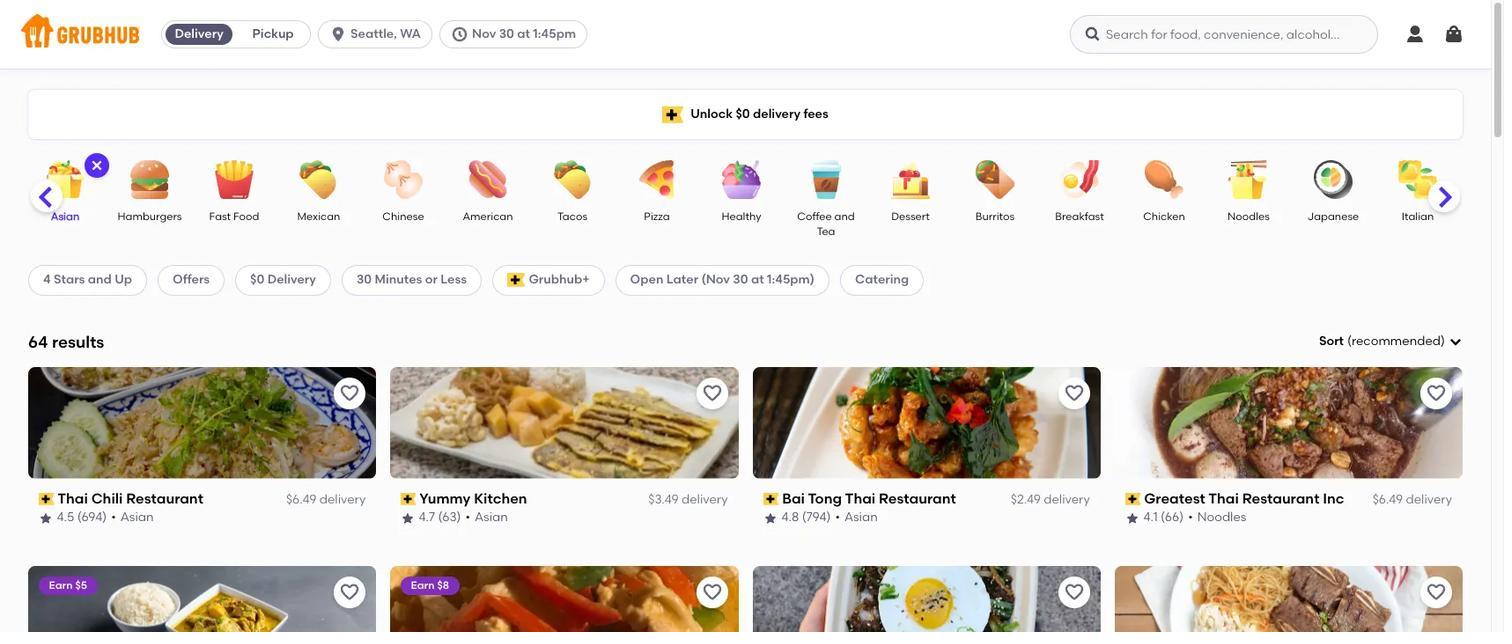 Task type: locate. For each thing, give the bounding box(es) containing it.
(
[[1348, 334, 1352, 349]]

svg image
[[1405, 24, 1426, 45], [330, 26, 347, 43]]

subscription pass image
[[39, 493, 54, 506], [401, 493, 417, 506], [763, 493, 779, 506], [1126, 493, 1141, 506]]

greatest thai restaurant inc logo image
[[1115, 367, 1463, 479]]

1 horizontal spatial thai
[[845, 491, 876, 507]]

1 • asian from the left
[[112, 510, 154, 525]]

inc
[[1324, 491, 1345, 507]]

0 horizontal spatial svg image
[[330, 26, 347, 43]]

noodles down "greatest thai restaurant inc"
[[1198, 510, 1247, 525]]

save this restaurant button for yummy kitchen logo
[[697, 378, 728, 410]]

earn
[[49, 579, 73, 592], [412, 579, 436, 592]]

asian for yummy kitchen
[[476, 510, 509, 525]]

0 horizontal spatial and
[[88, 273, 112, 287]]

hamburgers
[[118, 211, 182, 223]]

dessert
[[892, 211, 930, 223]]

chicken image
[[1134, 160, 1196, 199]]

food
[[234, 211, 259, 223]]

0 horizontal spatial at
[[517, 26, 530, 41]]

4.1
[[1144, 510, 1159, 525]]

4.5 (694)
[[57, 510, 107, 525]]

grubhub plus flag logo image left grubhub+
[[508, 274, 525, 288]]

seattle, wa
[[351, 26, 421, 41]]

2 horizontal spatial • asian
[[836, 510, 878, 525]]

grubhub plus flag logo image
[[663, 106, 684, 123], [508, 274, 525, 288]]

noodles
[[1228, 211, 1270, 223], [1198, 510, 1247, 525]]

main navigation navigation
[[0, 0, 1492, 69]]

italian image
[[1388, 160, 1449, 199]]

noodles image
[[1219, 160, 1280, 199]]

1 horizontal spatial and
[[835, 211, 855, 223]]

2 $6.49 delivery from the left
[[1373, 493, 1453, 508]]

2 $6.49 from the left
[[1373, 493, 1404, 508]]

subscription pass image left the greatest
[[1126, 493, 1141, 506]]

open
[[631, 273, 664, 287]]

save this restaurant image
[[1064, 383, 1085, 404], [1426, 383, 1448, 404], [339, 582, 361, 603], [1426, 582, 1448, 603]]

4.7
[[420, 510, 436, 525]]

0 horizontal spatial 30
[[357, 273, 372, 287]]

thai
[[58, 491, 88, 507], [845, 491, 876, 507], [1209, 491, 1240, 507]]

0 vertical spatial grubhub plus flag logo image
[[663, 106, 684, 123]]

restaurant right chili
[[127, 491, 204, 507]]

$0
[[736, 106, 750, 121], [250, 273, 265, 287]]

0 vertical spatial and
[[835, 211, 855, 223]]

fees
[[804, 106, 829, 121]]

1 horizontal spatial 30
[[499, 26, 514, 41]]

coffee and tea image
[[796, 160, 857, 199]]

2 subscription pass image from the left
[[401, 493, 417, 506]]

30 left minutes
[[357, 273, 372, 287]]

restaurant for greatest thai restaurant inc
[[1243, 491, 1320, 507]]

yummy kitchen
[[420, 491, 528, 507]]

save this restaurant image
[[339, 383, 361, 404], [702, 383, 723, 404], [702, 582, 723, 603], [1064, 582, 1085, 603]]

1 horizontal spatial • asian
[[466, 510, 509, 525]]

sort
[[1320, 334, 1345, 349]]

2 horizontal spatial thai
[[1209, 491, 1240, 507]]

american
[[463, 211, 513, 223]]

1:45pm)
[[767, 273, 815, 287]]

open later (nov 30 at 1:45pm)
[[631, 273, 815, 287]]

save this restaurant button for bopbox logo
[[1059, 577, 1091, 609]]

3 star icon image from the left
[[763, 511, 778, 526]]

breakfast image
[[1049, 160, 1111, 199]]

delivery for yummy kitchen
[[682, 493, 728, 508]]

subscription pass image for thai chili restaurant
[[39, 493, 54, 506]]

1 horizontal spatial delivery
[[268, 273, 316, 287]]

tacos
[[558, 211, 588, 223]]

4 star icon image from the left
[[1126, 511, 1140, 526]]

dek thai restaurant  logo image
[[391, 566, 739, 633]]

subscription pass image left bai
[[763, 493, 779, 506]]

star icon image left 4.7
[[401, 511, 415, 526]]

• asian for kitchen
[[466, 510, 509, 525]]

$2.49
[[1011, 493, 1041, 508]]

subscription pass image left chili
[[39, 493, 54, 506]]

earn left $8
[[412, 579, 436, 592]]

tacos image
[[542, 160, 604, 199]]

1 subscription pass image from the left
[[39, 493, 54, 506]]

less
[[441, 273, 467, 287]]

unlock
[[691, 106, 733, 121]]

$6.49 delivery
[[286, 493, 366, 508], [1373, 493, 1453, 508]]

$6.49 for thai chili restaurant
[[286, 493, 317, 508]]

0 horizontal spatial thai
[[58, 491, 88, 507]]

1 horizontal spatial grubhub plus flag logo image
[[663, 106, 684, 123]]

thai right 'tong'
[[845, 491, 876, 507]]

• asian down yummy kitchen
[[466, 510, 509, 525]]

0 vertical spatial $0
[[736, 106, 750, 121]]

$5
[[76, 579, 88, 592]]

• asian
[[112, 510, 154, 525], [466, 510, 509, 525], [836, 510, 878, 525]]

2 horizontal spatial restaurant
[[1243, 491, 1320, 507]]

bopbox logo image
[[753, 566, 1101, 633]]

asian down bai tong thai restaurant at right bottom
[[845, 510, 878, 525]]

dessert image
[[880, 160, 942, 199]]

tea
[[817, 226, 836, 238]]

30 right (nov
[[733, 273, 749, 287]]

0 horizontal spatial • asian
[[112, 510, 154, 525]]

asian down kitchen
[[476, 510, 509, 525]]

catering
[[856, 273, 909, 287]]

asian for bai tong thai restaurant
[[845, 510, 878, 525]]

30 inside button
[[499, 26, 514, 41]]

star icon image left "4.5"
[[39, 511, 53, 526]]

and up the tea
[[835, 211, 855, 223]]

•
[[112, 510, 117, 525], [466, 510, 471, 525], [836, 510, 840, 525], [1189, 510, 1194, 525]]

4 • from the left
[[1189, 510, 1194, 525]]

$0 down food
[[250, 273, 265, 287]]

2 • from the left
[[466, 510, 471, 525]]

delivery for greatest thai restaurant inc
[[1407, 493, 1453, 508]]

1 horizontal spatial restaurant
[[879, 491, 957, 507]]

• down chili
[[112, 510, 117, 525]]

4.8
[[782, 510, 799, 525]]

$3.49 delivery
[[649, 493, 728, 508]]

at left 1:45pm)
[[752, 273, 765, 287]]

• noodles
[[1189, 510, 1247, 525]]

thai up the • noodles
[[1209, 491, 1240, 507]]

2 earn from the left
[[412, 579, 436, 592]]

1 $6.49 delivery from the left
[[286, 493, 366, 508]]

noodles down noodles image
[[1228, 211, 1270, 223]]

1 $6.49 from the left
[[286, 493, 317, 508]]

1 star icon image from the left
[[39, 511, 53, 526]]

star icon image left 4.1
[[1126, 511, 1140, 526]]

and inside coffee and tea
[[835, 211, 855, 223]]

kitchen
[[475, 491, 528, 507]]

save this restaurant image for yummy kitchen logo
[[702, 383, 723, 404]]

nov 30 at 1:45pm button
[[440, 20, 595, 48]]

• right the (63)
[[466, 510, 471, 525]]

0 horizontal spatial $6.49 delivery
[[286, 493, 366, 508]]

delivery left pickup at the top left
[[175, 26, 224, 41]]

save this restaurant button
[[334, 378, 366, 410], [697, 378, 728, 410], [1059, 378, 1091, 410], [1421, 378, 1453, 410], [334, 577, 366, 609], [697, 577, 728, 609], [1059, 577, 1091, 609], [1421, 577, 1453, 609]]

1 earn from the left
[[49, 579, 73, 592]]

asian down thai chili restaurant
[[121, 510, 154, 525]]

and
[[835, 211, 855, 223], [88, 273, 112, 287]]

0 horizontal spatial grubhub plus flag logo image
[[508, 274, 525, 288]]

(63)
[[439, 510, 462, 525]]

2 star icon image from the left
[[401, 511, 415, 526]]

svg image
[[1444, 24, 1465, 45], [451, 26, 469, 43], [1085, 26, 1102, 43], [90, 159, 104, 173], [1449, 335, 1464, 349]]

pickup
[[253, 26, 294, 41]]

delivery
[[753, 106, 801, 121], [320, 493, 366, 508], [682, 493, 728, 508], [1044, 493, 1091, 508], [1407, 493, 1453, 508]]

star icon image for yummy kitchen
[[401, 511, 415, 526]]

)
[[1442, 334, 1446, 349]]

star icon image left 4.8
[[763, 511, 778, 526]]

thai chili restaurant logo image
[[28, 367, 376, 479]]

restaurant down bai tong thai restaurant logo
[[879, 491, 957, 507]]

(66)
[[1162, 510, 1185, 525]]

0 horizontal spatial earn
[[49, 579, 73, 592]]

restaurant
[[127, 491, 204, 507], [879, 491, 957, 507], [1243, 491, 1320, 507]]

subscription pass image for greatest thai restaurant inc
[[1126, 493, 1141, 506]]

restaurant left inc
[[1243, 491, 1320, 507]]

le's deli & bakery logo image
[[28, 566, 376, 633]]

mexican
[[297, 211, 340, 223]]

1 • from the left
[[112, 510, 117, 525]]

1 restaurant from the left
[[127, 491, 204, 507]]

3 • from the left
[[836, 510, 840, 525]]

$6.49
[[286, 493, 317, 508], [1373, 493, 1404, 508]]

1 vertical spatial and
[[88, 273, 112, 287]]

grubhub plus flag logo image left unlock
[[663, 106, 684, 123]]

• right (66)
[[1189, 510, 1194, 525]]

2 • asian from the left
[[466, 510, 509, 525]]

1 horizontal spatial earn
[[412, 579, 436, 592]]

None field
[[1320, 333, 1464, 351]]

subscription pass image for bai tong thai restaurant
[[763, 493, 779, 506]]

grubhub+
[[529, 273, 590, 287]]

delivery down "mexican"
[[268, 273, 316, 287]]

earn left $5
[[49, 579, 73, 592]]

asian
[[51, 211, 79, 223], [121, 510, 154, 525], [476, 510, 509, 525], [845, 510, 878, 525]]

4.1 (66)
[[1144, 510, 1185, 525]]

burritos image
[[965, 160, 1026, 199]]

delivery button
[[162, 20, 236, 48]]

subscription pass image left yummy
[[401, 493, 417, 506]]

1 horizontal spatial $6.49
[[1373, 493, 1404, 508]]

30 right nov
[[499, 26, 514, 41]]

• asian down thai chili restaurant
[[112, 510, 154, 525]]

italian
[[1402, 211, 1435, 223]]

0 horizontal spatial $0
[[250, 273, 265, 287]]

3 restaurant from the left
[[1243, 491, 1320, 507]]

3 subscription pass image from the left
[[763, 493, 779, 506]]

• asian for tong
[[836, 510, 878, 525]]

yummy kitchen logo image
[[391, 367, 739, 479]]

64
[[28, 332, 48, 352]]

1 vertical spatial grubhub plus flag logo image
[[508, 274, 525, 288]]

delivery for thai chili restaurant
[[320, 493, 366, 508]]

bai tong thai restaurant logo image
[[753, 367, 1101, 479]]

chili
[[92, 491, 123, 507]]

2 thai from the left
[[845, 491, 876, 507]]

0 horizontal spatial delivery
[[175, 26, 224, 41]]

0 horizontal spatial $6.49
[[286, 493, 317, 508]]

coffee and tea
[[798, 211, 855, 238]]

save this restaurant image for greatest thai restaurant inc logo on the bottom of the page
[[1426, 383, 1448, 404]]

• asian down bai tong thai restaurant at right bottom
[[836, 510, 878, 525]]

offers
[[173, 273, 210, 287]]

earn for earn $5
[[49, 579, 73, 592]]

at left 1:45pm
[[517, 26, 530, 41]]

1 horizontal spatial at
[[752, 273, 765, 287]]

star icon image
[[39, 511, 53, 526], [401, 511, 415, 526], [763, 511, 778, 526], [1126, 511, 1140, 526]]

4.7 (63)
[[420, 510, 462, 525]]

3 thai from the left
[[1209, 491, 1240, 507]]

thai chili restaurant
[[58, 491, 204, 507]]

burritos
[[976, 211, 1015, 223]]

• right the (794)
[[836, 510, 840, 525]]

0 vertical spatial delivery
[[175, 26, 224, 41]]

sort ( recommended )
[[1320, 334, 1446, 349]]

stars
[[54, 273, 85, 287]]

4 subscription pass image from the left
[[1126, 493, 1141, 506]]

1 horizontal spatial $6.49 delivery
[[1373, 493, 1453, 508]]

japanese
[[1308, 211, 1360, 223]]

save this restaurant button for bai tong thai restaurant logo
[[1059, 378, 1091, 410]]

fast food image
[[204, 160, 265, 199]]

and left up
[[88, 273, 112, 287]]

$0 right unlock
[[736, 106, 750, 121]]

at
[[517, 26, 530, 41], [752, 273, 765, 287]]

0 vertical spatial at
[[517, 26, 530, 41]]

earn $8
[[412, 579, 450, 592]]

hamburgers image
[[119, 160, 181, 199]]

delivery
[[175, 26, 224, 41], [268, 273, 316, 287]]

at inside button
[[517, 26, 530, 41]]

thai up "4.5"
[[58, 491, 88, 507]]

1 vertical spatial noodles
[[1198, 510, 1247, 525]]

3 • asian from the left
[[836, 510, 878, 525]]

healthy
[[722, 211, 762, 223]]

0 horizontal spatial restaurant
[[127, 491, 204, 507]]



Task type: describe. For each thing, give the bounding box(es) containing it.
save this restaurant image for the thai chili restaurant logo
[[339, 383, 361, 404]]

asian down asian image on the left top of page
[[51, 211, 79, 223]]

star icon image for bai tong thai restaurant
[[763, 511, 778, 526]]

(794)
[[802, 510, 831, 525]]

asian image
[[34, 160, 96, 199]]

2 horizontal spatial 30
[[733, 273, 749, 287]]

1 vertical spatial at
[[752, 273, 765, 287]]

save this restaurant image for ohana kitchen logo
[[1426, 582, 1448, 603]]

results
[[52, 332, 104, 352]]

Search for food, convenience, alcohol... search field
[[1071, 15, 1379, 54]]

$3.49
[[649, 493, 679, 508]]

recommended
[[1352, 334, 1442, 349]]

coffee
[[798, 211, 832, 223]]

1 horizontal spatial svg image
[[1405, 24, 1426, 45]]

• for tong
[[836, 510, 840, 525]]

$6.49 delivery for thai chili restaurant
[[286, 493, 366, 508]]

nov 30 at 1:45pm
[[472, 26, 576, 41]]

tong
[[808, 491, 842, 507]]

breakfast
[[1056, 211, 1105, 223]]

(694)
[[78, 510, 107, 525]]

star icon image for greatest thai restaurant inc
[[1126, 511, 1140, 526]]

grubhub plus flag logo image for grubhub+
[[508, 274, 525, 288]]

earn $5
[[49, 579, 88, 592]]

save this restaurant image for bai tong thai restaurant logo
[[1064, 383, 1085, 404]]

star icon image for thai chili restaurant
[[39, 511, 53, 526]]

4
[[43, 273, 51, 287]]

fast
[[209, 211, 231, 223]]

$2.49 delivery
[[1011, 493, 1091, 508]]

subscription pass image for yummy kitchen
[[401, 493, 417, 506]]

up
[[115, 273, 132, 287]]

$6.49 for greatest thai restaurant inc
[[1373, 493, 1404, 508]]

ohana kitchen logo image
[[1115, 566, 1464, 633]]

grubhub plus flag logo image for unlock $0 delivery fees
[[663, 106, 684, 123]]

4.5
[[57, 510, 75, 525]]

1:45pm
[[533, 26, 576, 41]]

seattle,
[[351, 26, 397, 41]]

$6.49 delivery for greatest thai restaurant inc
[[1373, 493, 1453, 508]]

4.8 (794)
[[782, 510, 831, 525]]

asian for thai chili restaurant
[[121, 510, 154, 525]]

• for chili
[[112, 510, 117, 525]]

pickup button
[[236, 20, 310, 48]]

• asian for chili
[[112, 510, 154, 525]]

fast food
[[209, 211, 259, 223]]

mexican image
[[288, 160, 350, 199]]

bai
[[783, 491, 805, 507]]

svg image inside seattle, wa button
[[330, 26, 347, 43]]

svg image inside nov 30 at 1:45pm button
[[451, 26, 469, 43]]

chinese
[[383, 211, 424, 223]]

save this restaurant button for ohana kitchen logo
[[1421, 577, 1453, 609]]

healthy image
[[711, 160, 773, 199]]

yummy
[[420, 491, 471, 507]]

delivery inside delivery button
[[175, 26, 224, 41]]

later
[[667, 273, 699, 287]]

save this restaurant button for greatest thai restaurant inc logo on the bottom of the page
[[1421, 378, 1453, 410]]

2 restaurant from the left
[[879, 491, 957, 507]]

• for thai
[[1189, 510, 1194, 525]]

1 vertical spatial $0
[[250, 273, 265, 287]]

bai tong thai restaurant
[[783, 491, 957, 507]]

svg image inside field
[[1449, 335, 1464, 349]]

1 horizontal spatial $0
[[736, 106, 750, 121]]

pizza
[[644, 211, 670, 223]]

greatest thai restaurant inc
[[1145, 491, 1345, 507]]

nov
[[472, 26, 496, 41]]

$8
[[438, 579, 450, 592]]

none field containing sort
[[1320, 333, 1464, 351]]

$0 delivery
[[250, 273, 316, 287]]

earn for earn $8
[[412, 579, 436, 592]]

american image
[[457, 160, 519, 199]]

minutes
[[375, 273, 422, 287]]

chicken
[[1144, 211, 1186, 223]]

seattle, wa button
[[318, 20, 440, 48]]

japanese image
[[1303, 160, 1365, 199]]

greatest
[[1145, 491, 1206, 507]]

1 thai from the left
[[58, 491, 88, 507]]

wa
[[400, 26, 421, 41]]

64 results
[[28, 332, 104, 352]]

1 vertical spatial delivery
[[268, 273, 316, 287]]

restaurant for thai chili restaurant
[[127, 491, 204, 507]]

4 stars and up
[[43, 273, 132, 287]]

• for kitchen
[[466, 510, 471, 525]]

30 minutes or less
[[357, 273, 467, 287]]

chinese image
[[373, 160, 434, 199]]

unlock $0 delivery fees
[[691, 106, 829, 121]]

delivery for bai tong thai restaurant
[[1044, 493, 1091, 508]]

or
[[425, 273, 438, 287]]

0 vertical spatial noodles
[[1228, 211, 1270, 223]]

(nov
[[702, 273, 730, 287]]

save this restaurant button for the thai chili restaurant logo
[[334, 378, 366, 410]]

save this restaurant image for bopbox logo
[[1064, 582, 1085, 603]]

pizza image
[[626, 160, 688, 199]]



Task type: vqa. For each thing, say whether or not it's contained in the screenshot.


